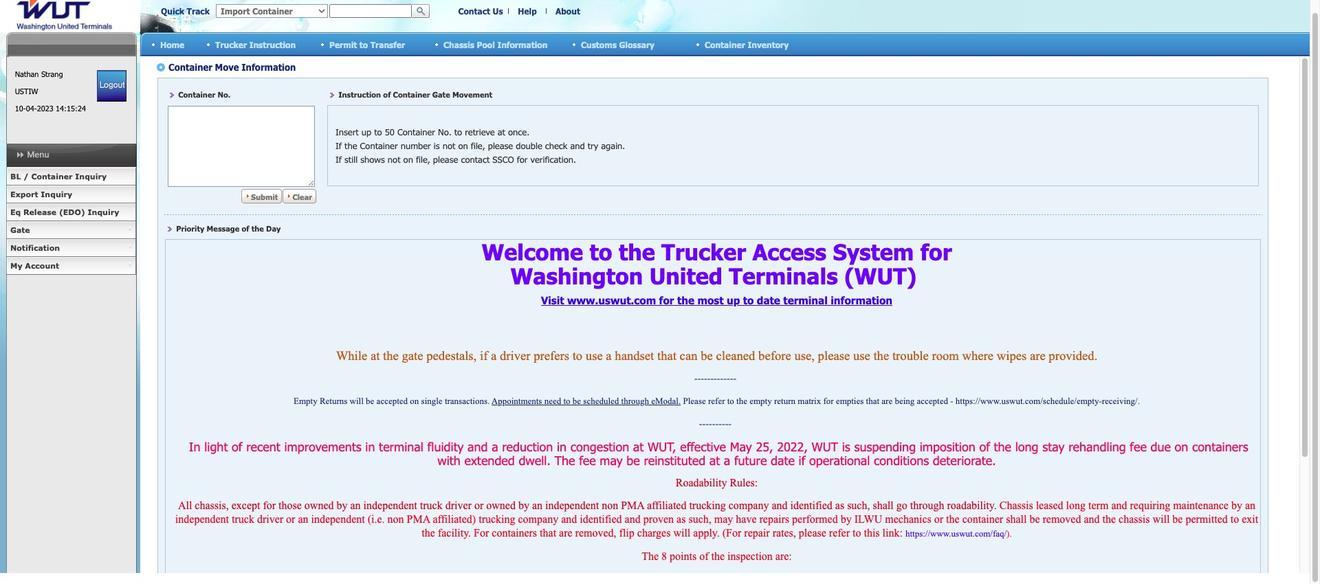 Task type: locate. For each thing, give the bounding box(es) containing it.
container inventory
[[705, 40, 789, 49]]

ustiw
[[15, 87, 38, 96]]

inquiry up export inquiry link
[[75, 172, 107, 181]]

None text field
[[329, 4, 412, 18]]

pool
[[477, 40, 495, 49]]

2 vertical spatial inquiry
[[88, 208, 119, 217]]

bl / container inquiry link
[[6, 168, 136, 186]]

help link
[[518, 6, 537, 16]]

gate
[[10, 226, 30, 234]]

home
[[160, 40, 184, 49]]

my
[[10, 261, 22, 270]]

eq
[[10, 208, 21, 217]]

release
[[23, 208, 56, 217]]

14:15:24
[[56, 104, 86, 113]]

inquiry
[[75, 172, 107, 181], [41, 190, 72, 199], [88, 208, 119, 217]]

1 vertical spatial container
[[31, 172, 73, 181]]

eq release (edo) inquiry
[[10, 208, 119, 217]]

customs
[[581, 40, 617, 49]]

bl / container inquiry
[[10, 172, 107, 181]]

about
[[556, 6, 580, 16]]

instruction
[[249, 40, 296, 49]]

(edo)
[[59, 208, 85, 217]]

0 vertical spatial container
[[705, 40, 745, 49]]

1 horizontal spatial container
[[705, 40, 745, 49]]

about link
[[556, 6, 580, 16]]

0 vertical spatial inquiry
[[75, 172, 107, 181]]

chassis
[[443, 40, 474, 49]]

inquiry down bl / container inquiry
[[41, 190, 72, 199]]

/
[[23, 172, 29, 181]]

notification link
[[6, 239, 136, 257]]

inquiry right (edo) at the top left
[[88, 208, 119, 217]]

container
[[705, 40, 745, 49], [31, 172, 73, 181]]

quick track
[[161, 6, 210, 16]]

10-
[[15, 104, 26, 113]]

0 horizontal spatial container
[[31, 172, 73, 181]]

nathan
[[15, 69, 39, 78]]

container left 'inventory'
[[705, 40, 745, 49]]

container up export inquiry
[[31, 172, 73, 181]]



Task type: describe. For each thing, give the bounding box(es) containing it.
inventory
[[748, 40, 789, 49]]

account
[[25, 261, 59, 270]]

my account link
[[6, 257, 136, 275]]

export inquiry
[[10, 190, 72, 199]]

strang
[[41, 69, 63, 78]]

trucker instruction
[[215, 40, 296, 49]]

login image
[[97, 70, 127, 102]]

permit to transfer
[[329, 40, 405, 49]]

track
[[187, 6, 210, 16]]

contact us
[[458, 6, 503, 16]]

10-04-2023 14:15:24
[[15, 104, 86, 113]]

export
[[10, 190, 38, 199]]

chassis pool information
[[443, 40, 548, 49]]

my account
[[10, 261, 59, 270]]

transfer
[[370, 40, 405, 49]]

contact
[[458, 6, 490, 16]]

quick
[[161, 6, 184, 16]]

2023
[[37, 104, 53, 113]]

gate link
[[6, 221, 136, 239]]

1 vertical spatial inquiry
[[41, 190, 72, 199]]

notification
[[10, 243, 60, 252]]

export inquiry link
[[6, 186, 136, 204]]

nathan strang
[[15, 69, 63, 78]]

contact us link
[[458, 6, 503, 16]]

information
[[497, 40, 548, 49]]

customs glossary
[[581, 40, 655, 49]]

trucker
[[215, 40, 247, 49]]

inquiry for (edo)
[[88, 208, 119, 217]]

glossary
[[619, 40, 655, 49]]

04-
[[26, 104, 37, 113]]

bl
[[10, 172, 21, 181]]

eq release (edo) inquiry link
[[6, 204, 136, 221]]

help
[[518, 6, 537, 16]]

permit
[[329, 40, 357, 49]]

to
[[359, 40, 368, 49]]

us
[[493, 6, 503, 16]]

inquiry for container
[[75, 172, 107, 181]]



Task type: vqa. For each thing, say whether or not it's contained in the screenshot.
"Login" image
yes



